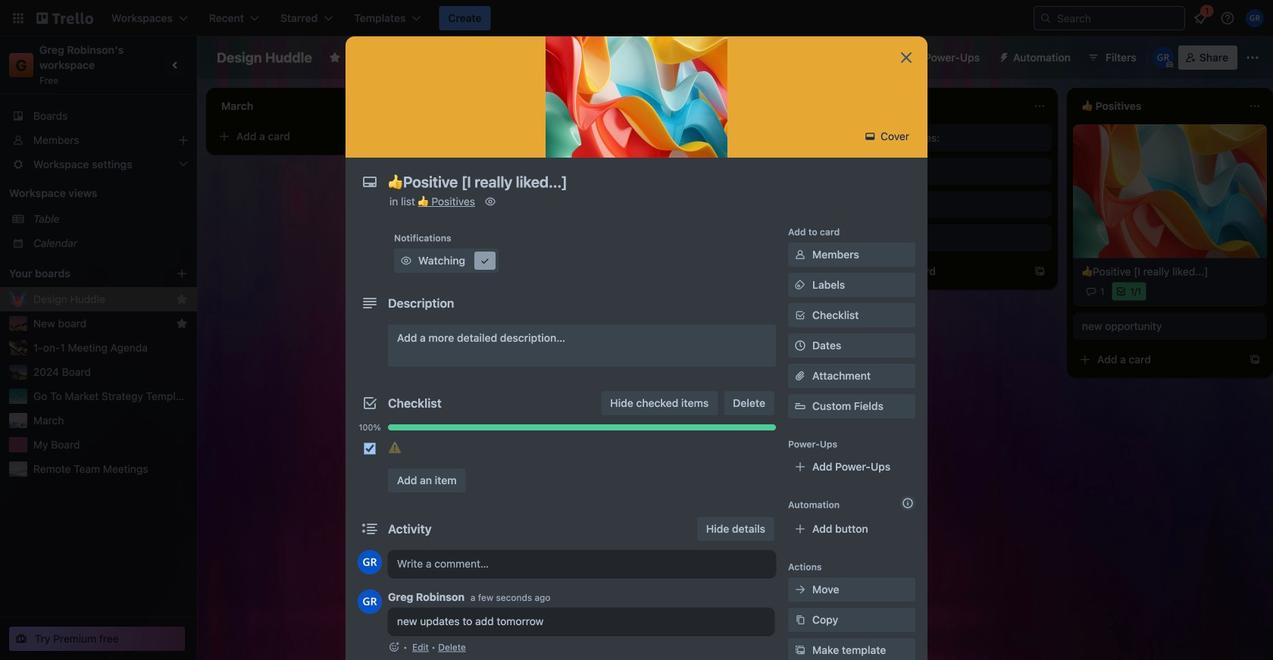 Task type: locate. For each thing, give the bounding box(es) containing it.
warning image
[[388, 441, 402, 455]]

1 vertical spatial greg robinson (gregrobinson96) image
[[1152, 47, 1174, 68]]

star or unstar board image
[[329, 52, 341, 64]]

None checkbox
[[364, 443, 376, 455]]

starred icon image
[[176, 293, 188, 305], [176, 318, 188, 330]]

1 horizontal spatial greg robinson (gregrobinson96) image
[[1152, 47, 1174, 68]]

0 vertical spatial create from template… image
[[603, 320, 615, 332]]

None text field
[[380, 168, 881, 196]]

1 vertical spatial starred icon image
[[176, 318, 188, 330]]

0 vertical spatial greg robinson (gregrobinson96) image
[[597, 218, 615, 236]]

greg robinson (gregrobinson96) image
[[1246, 9, 1264, 27], [1152, 47, 1174, 68], [358, 590, 382, 614]]

1 notification image
[[1191, 9, 1209, 27]]

1 horizontal spatial create from template… image
[[1249, 354, 1261, 366]]

None checkbox
[[458, 282, 509, 300]]

0 vertical spatial starred icon image
[[176, 293, 188, 305]]

create from template… image
[[603, 320, 615, 332], [1249, 354, 1261, 366]]

Write a comment text field
[[388, 550, 776, 577]]

1 horizontal spatial greg robinson (gregrobinson96) image
[[597, 218, 615, 236]]

0 horizontal spatial greg robinson (gregrobinson96) image
[[358, 550, 382, 574]]

primary element
[[0, 0, 1273, 36]]

1 starred icon image from the top
[[176, 293, 188, 305]]

greg robinson (gregrobinson96) image
[[597, 218, 615, 236], [358, 550, 382, 574]]

2 vertical spatial greg robinson (gregrobinson96) image
[[358, 590, 382, 614]]

show menu image
[[1245, 50, 1260, 65]]

sm image
[[992, 45, 1013, 67], [863, 129, 878, 144], [483, 194, 498, 209], [793, 247, 808, 262], [477, 253, 493, 268], [793, 277, 808, 293], [793, 582, 808, 597], [793, 612, 808, 627], [793, 643, 808, 658]]

add board image
[[176, 267, 188, 280]]

Board name text field
[[209, 45, 320, 70]]

0 horizontal spatial greg robinson (gregrobinson96) image
[[358, 590, 382, 614]]

1 vertical spatial create from template… image
[[1249, 354, 1261, 366]]

2 horizontal spatial greg robinson (gregrobinson96) image
[[1246, 9, 1264, 27]]



Task type: vqa. For each thing, say whether or not it's contained in the screenshot.
first Starred Icon from the bottom
yes



Task type: describe. For each thing, give the bounding box(es) containing it.
1 vertical spatial greg robinson (gregrobinson96) image
[[358, 550, 382, 574]]

0 horizontal spatial create from template… image
[[603, 320, 615, 332]]

sm image
[[399, 253, 414, 268]]

create from template… image
[[1034, 265, 1046, 277]]

2 starred icon image from the top
[[176, 318, 188, 330]]

your boards with 8 items element
[[9, 264, 153, 283]]

close dialog image
[[897, 48, 915, 67]]

search image
[[1040, 12, 1052, 24]]

customize views image
[[552, 50, 567, 65]]

open information menu image
[[1220, 11, 1235, 26]]

Search field
[[1052, 8, 1184, 29]]

add reaction image
[[388, 640, 400, 655]]

0 vertical spatial greg robinson (gregrobinson96) image
[[1246, 9, 1264, 27]]

color: green, title: none image
[[436, 255, 467, 261]]



